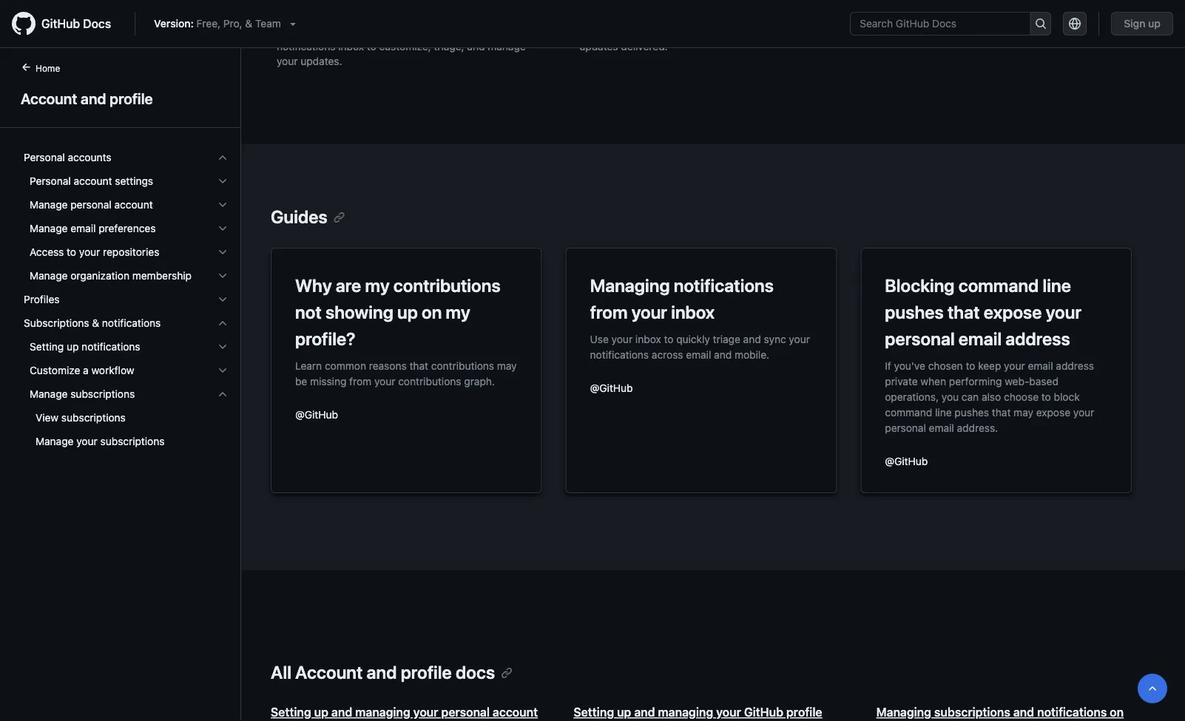 Task type: locate. For each thing, give the bounding box(es) containing it.
managing
[[355, 706, 411, 720], [658, 706, 714, 720]]

2 sc 9kayk9 0 image from the top
[[217, 223, 229, 235]]

1 vertical spatial command
[[886, 406, 933, 419]]

to inside choose the type of activity on github that you want to receive notifications for and how you want these updates delivered.
[[830, 11, 839, 23]]

you've down provide
[[358, 26, 389, 38]]

0 vertical spatial profile
[[110, 90, 153, 107]]

if you've chosen to keep your email address private when performing web-based operations, you can also choose to block command line pushes that may expose your personal email address.
[[886, 360, 1095, 434]]

0 horizontal spatial inbox
[[338, 40, 364, 53]]

expose up keep
[[984, 302, 1043, 323]]

1 vertical spatial personal
[[30, 175, 71, 187]]

& inside dropdown button
[[92, 317, 99, 329]]

and inside setting up and managing your personal account
[[332, 706, 353, 720]]

sc 9kayk9 0 image inside subscriptions & notifications dropdown button
[[217, 318, 229, 329]]

0 vertical spatial @github
[[590, 382, 633, 394]]

quickly
[[677, 333, 711, 345]]

0 vertical spatial account
[[21, 90, 77, 107]]

command inside blocking command line pushes that expose your personal email address
[[959, 275, 1040, 296]]

address inside if you've chosen to keep your email address private when performing web-based operations, you can also choose to block command line pushes that may expose your personal email address.
[[1057, 360, 1095, 372]]

2 personal accounts element from the top
[[12, 170, 241, 288]]

1 sc 9kayk9 0 image from the top
[[217, 199, 229, 211]]

2 manage subscriptions element from the top
[[12, 406, 241, 454]]

1 horizontal spatial &
[[245, 17, 253, 30]]

subscriptions inside dropdown button
[[71, 388, 135, 400]]

3 sc 9kayk9 0 image from the top
[[217, 294, 229, 306]]

2 horizontal spatial the
[[619, 11, 635, 23]]

1 horizontal spatial setting
[[271, 706, 311, 720]]

and inside choose the type of activity on github that you want to receive notifications for and how you want these updates delivered.
[[695, 26, 713, 38]]

managing inside setting up and managing your personal account
[[355, 706, 411, 720]]

notifications
[[617, 26, 676, 38], [277, 40, 336, 53], [674, 275, 774, 296], [102, 317, 161, 329], [82, 341, 140, 353], [590, 349, 649, 361], [1038, 706, 1108, 720]]

5 sc 9kayk9 0 image from the top
[[217, 365, 229, 377]]

2 vertical spatial inbox
[[636, 333, 662, 345]]

to inside dropdown button
[[67, 246, 76, 258]]

0 vertical spatial managing
[[590, 275, 670, 296]]

email down the manage personal account
[[71, 222, 96, 235]]

the inside choose the type of activity on github that you want to receive notifications for and how you want these updates delivered.
[[619, 11, 635, 23]]

missing
[[310, 375, 347, 388]]

personal down operations,
[[886, 422, 927, 434]]

from up use
[[590, 302, 628, 323]]

sc 9kayk9 0 image inside customize a workflow dropdown button
[[217, 365, 229, 377]]

4 sc 9kayk9 0 image from the top
[[217, 341, 229, 353]]

1 vertical spatial @github
[[295, 409, 338, 421]]

notifications inside the use your inbox to quickly triage and sync your notifications across email and mobile.
[[590, 349, 649, 361]]

up inside setting up and managing your personal account
[[314, 706, 329, 720]]

0 horizontal spatial updates
[[379, 11, 417, 23]]

2 managing from the left
[[658, 706, 714, 720]]

setting up and managing your github profile
[[574, 706, 823, 720]]

inbox inside notifications provide updates about the activity on github.com that you've subscribed to. you can use the notifications inbox to customize, triage, and manage your updates.
[[338, 40, 364, 53]]

5 sc 9kayk9 0 image from the top
[[217, 318, 229, 329]]

on inside notifications provide updates about the activity on github.com that you've subscribed to. you can use the notifications inbox to customize, triage, and manage your updates.
[[506, 11, 518, 23]]

1 horizontal spatial from
[[590, 302, 628, 323]]

1 subscriptions & notifications element from the top
[[12, 312, 241, 454]]

2 subscriptions & notifications element from the top
[[12, 335, 241, 454]]

address up block
[[1057, 360, 1095, 372]]

setting inside dropdown button
[[30, 341, 64, 353]]

3 sc 9kayk9 0 image from the top
[[217, 247, 229, 258]]

setting
[[30, 341, 64, 353], [271, 706, 311, 720], [574, 706, 614, 720]]

@github down operations,
[[886, 455, 929, 467]]

1 horizontal spatial can
[[962, 391, 980, 403]]

sc 9kayk9 0 image inside manage personal account dropdown button
[[217, 199, 229, 211]]

github
[[726, 11, 759, 23], [41, 17, 80, 31], [745, 706, 784, 720]]

0 vertical spatial command
[[959, 275, 1040, 296]]

expose
[[984, 302, 1043, 323], [1037, 406, 1071, 419]]

address.
[[958, 422, 999, 434]]

sc 9kayk9 0 image inside the profiles dropdown button
[[217, 294, 229, 306]]

github docs
[[41, 17, 111, 31]]

account up the manage personal account
[[74, 175, 112, 187]]

personal inside setting up and managing your personal account
[[442, 706, 490, 720]]

0 vertical spatial expose
[[984, 302, 1043, 323]]

command inside if you've chosen to keep your email address private when performing web-based operations, you can also choose to block command line pushes that may expose your personal email address.
[[886, 406, 933, 419]]

personal down docs
[[442, 706, 490, 720]]

activity up you on the left top of the page
[[469, 11, 503, 23]]

personal inside dropdown button
[[71, 199, 112, 211]]

1 sc 9kayk9 0 image from the top
[[217, 152, 229, 164]]

setting up and managing your github profile link
[[574, 706, 823, 720]]

want up these
[[804, 11, 827, 23]]

personal accounts element containing personal account settings
[[12, 170, 241, 288]]

0 vertical spatial may
[[497, 360, 517, 372]]

1 horizontal spatial you've
[[895, 360, 926, 372]]

managing for personal
[[355, 706, 411, 720]]

organization
[[71, 270, 130, 282]]

can down performing
[[962, 391, 980, 403]]

Search GitHub Docs search field
[[851, 13, 1031, 35]]

0 horizontal spatial activity
[[469, 11, 503, 23]]

0 horizontal spatial from
[[350, 375, 372, 388]]

mobile.
[[735, 349, 770, 361]]

sc 9kayk9 0 image for preferences
[[217, 223, 229, 235]]

your inside notifications provide updates about the activity on github.com that you've subscribed to. you can use the notifications inbox to customize, triage, and manage your updates.
[[277, 55, 298, 67]]

why
[[295, 275, 332, 296]]

@github down use
[[590, 382, 633, 394]]

line
[[1043, 275, 1072, 296], [936, 406, 952, 419]]

and inside notifications provide updates about the activity on github.com that you've subscribed to. you can use the notifications inbox to customize, triage, and manage your updates.
[[467, 40, 485, 53]]

sc 9kayk9 0 image
[[217, 199, 229, 211], [217, 223, 229, 235], [217, 294, 229, 306], [217, 341, 229, 353], [217, 365, 229, 377]]

personal inside if you've chosen to keep your email address private when performing web-based operations, you can also choose to block command line pushes that may expose your personal email address.
[[886, 422, 927, 434]]

profile
[[110, 90, 153, 107], [401, 663, 452, 683], [787, 706, 823, 720]]

manage
[[30, 199, 68, 211], [30, 222, 68, 235], [30, 270, 68, 282], [30, 388, 68, 400], [36, 436, 74, 448]]

1 vertical spatial may
[[1014, 406, 1034, 419]]

1 vertical spatial updates
[[580, 40, 619, 53]]

6 sc 9kayk9 0 image from the top
[[217, 389, 229, 400]]

notifications
[[277, 11, 337, 23]]

inbox up quickly
[[672, 302, 715, 323]]

web-
[[1005, 375, 1030, 388]]

subscriptions & notifications element
[[12, 312, 241, 454], [12, 335, 241, 454]]

inbox
[[338, 40, 364, 53], [672, 302, 715, 323], [636, 333, 662, 345]]

2 horizontal spatial setting
[[574, 706, 614, 720]]

1 vertical spatial line
[[936, 406, 952, 419]]

pushes inside if you've chosen to keep your email address private when performing web-based operations, you can also choose to block command line pushes that may expose your personal email address.
[[955, 406, 990, 419]]

email up based
[[1029, 360, 1054, 372]]

choose
[[580, 11, 616, 23]]

line inside blocking command line pushes that expose your personal email address
[[1043, 275, 1072, 296]]

blocking command line pushes that expose your personal email address
[[886, 275, 1082, 349]]

on
[[506, 11, 518, 23], [711, 11, 723, 23], [422, 302, 442, 323], [1111, 706, 1125, 720]]

sc 9kayk9 0 image inside personal accounts dropdown button
[[217, 152, 229, 164]]

1 horizontal spatial may
[[1014, 406, 1034, 419]]

subscriptions inside managing subscriptions and notifications on
[[935, 706, 1011, 720]]

1 horizontal spatial you
[[784, 11, 801, 23]]

1 horizontal spatial my
[[446, 302, 471, 323]]

may
[[497, 360, 517, 372], [1014, 406, 1034, 419]]

manage subscriptions button
[[18, 383, 235, 406]]

sc 9kayk9 0 image inside access to your repositories dropdown button
[[217, 247, 229, 258]]

0 horizontal spatial setting
[[30, 341, 64, 353]]

0 horizontal spatial account
[[74, 175, 112, 187]]

1 vertical spatial you
[[738, 26, 755, 38]]

you right how
[[738, 26, 755, 38]]

1 vertical spatial address
[[1057, 360, 1095, 372]]

0 vertical spatial personal
[[24, 151, 65, 164]]

0 horizontal spatial can
[[484, 26, 501, 38]]

the left "type"
[[619, 11, 635, 23]]

notifications provide updates about the activity on github.com that you've subscribed to. you can use the notifications inbox to customize, triage, and manage your updates.
[[277, 11, 539, 67]]

on inside why are my contributions not showing up on my profile?
[[422, 302, 442, 323]]

account right all
[[295, 663, 363, 683]]

@github for blocking command line pushes that expose your personal email address
[[886, 455, 929, 467]]

your
[[277, 55, 298, 67], [79, 246, 100, 258], [632, 302, 668, 323], [1046, 302, 1082, 323], [612, 333, 633, 345], [789, 333, 811, 345], [1005, 360, 1026, 372], [375, 375, 396, 388], [1074, 406, 1095, 419], [76, 436, 98, 448], [414, 706, 439, 720], [717, 706, 742, 720]]

pushes up the address.
[[955, 406, 990, 419]]

2 horizontal spatial profile
[[787, 706, 823, 720]]

that inside notifications provide updates about the activity on github.com that you've subscribed to. you can use the notifications inbox to customize, triage, and manage your updates.
[[336, 26, 355, 38]]

personal accounts element
[[12, 146, 241, 288], [12, 170, 241, 288]]

can left use
[[484, 26, 501, 38]]

1 horizontal spatial managing
[[658, 706, 714, 720]]

1 vertical spatial you've
[[895, 360, 926, 372]]

personal accounts element containing personal accounts
[[12, 146, 241, 288]]

notifications inside choose the type of activity on github that you want to receive notifications for and how you want these updates delivered.
[[617, 26, 676, 38]]

sc 9kayk9 0 image for workflow
[[217, 365, 229, 377]]

0 horizontal spatial may
[[497, 360, 517, 372]]

@github down missing
[[295, 409, 338, 421]]

0 vertical spatial &
[[245, 17, 253, 30]]

settings
[[115, 175, 153, 187]]

1 horizontal spatial updates
[[580, 40, 619, 53]]

personal
[[71, 199, 112, 211], [886, 329, 955, 349], [886, 422, 927, 434], [442, 706, 490, 720]]

from down 'common' at the left
[[350, 375, 372, 388]]

my up graph.
[[446, 302, 471, 323]]

sc 9kayk9 0 image
[[217, 152, 229, 164], [217, 175, 229, 187], [217, 247, 229, 258], [217, 270, 229, 282], [217, 318, 229, 329], [217, 389, 229, 400]]

you down when
[[942, 391, 959, 403]]

managing notifications from your inbox
[[590, 275, 774, 323]]

personal up chosen
[[886, 329, 955, 349]]

up for setting up and managing your github profile
[[617, 706, 632, 720]]

2 vertical spatial account
[[493, 706, 538, 720]]

sc 9kayk9 0 image for your
[[217, 247, 229, 258]]

2 vertical spatial profile
[[787, 706, 823, 720]]

0 vertical spatial line
[[1043, 275, 1072, 296]]

1 personal accounts element from the top
[[12, 146, 241, 288]]

email down quickly
[[686, 349, 712, 361]]

2 sc 9kayk9 0 image from the top
[[217, 175, 229, 187]]

and
[[695, 26, 713, 38], [467, 40, 485, 53], [81, 90, 106, 107], [744, 333, 762, 345], [714, 349, 732, 361], [367, 663, 397, 683], [332, 706, 353, 720], [635, 706, 656, 720], [1014, 706, 1035, 720]]

0 horizontal spatial @github
[[295, 409, 338, 421]]

0 horizontal spatial pushes
[[886, 302, 944, 323]]

email up keep
[[959, 329, 1002, 349]]

0 vertical spatial from
[[590, 302, 628, 323]]

0 vertical spatial my
[[365, 275, 390, 296]]

the
[[450, 11, 466, 23], [619, 11, 635, 23], [524, 26, 539, 38]]

1 horizontal spatial line
[[1043, 275, 1072, 296]]

sc 9kayk9 0 image for membership
[[217, 270, 229, 282]]

inbox inside the use your inbox to quickly triage and sync your notifications across email and mobile.
[[636, 333, 662, 345]]

1 vertical spatial expose
[[1037, 406, 1071, 419]]

manage subscriptions element
[[12, 383, 241, 454], [12, 406, 241, 454]]

1 vertical spatial account
[[114, 199, 153, 211]]

4 sc 9kayk9 0 image from the top
[[217, 270, 229, 282]]

0 vertical spatial inbox
[[338, 40, 364, 53]]

& up setting up notifications on the top left of page
[[92, 317, 99, 329]]

access
[[30, 246, 64, 258]]

sc 9kayk9 0 image inside personal account settings dropdown button
[[217, 175, 229, 187]]

0 horizontal spatial you've
[[358, 26, 389, 38]]

expose down block
[[1037, 406, 1071, 419]]

1 vertical spatial can
[[962, 391, 980, 403]]

activity up for
[[674, 11, 708, 23]]

email left the address.
[[930, 422, 955, 434]]

manage personal account
[[30, 199, 153, 211]]

2 vertical spatial contributions
[[398, 375, 462, 388]]

managing inside managing subscriptions and notifications on
[[877, 706, 932, 720]]

account down docs
[[493, 706, 538, 720]]

personal accounts button
[[18, 146, 235, 170]]

0 horizontal spatial you
[[738, 26, 755, 38]]

account down home link
[[21, 90, 77, 107]]

pushes down blocking
[[886, 302, 944, 323]]

1 horizontal spatial want
[[804, 11, 827, 23]]

access to your repositories button
[[18, 241, 235, 264]]

to
[[830, 11, 839, 23], [367, 40, 377, 53], [67, 246, 76, 258], [664, 333, 674, 345], [966, 360, 976, 372], [1042, 391, 1052, 403]]

2 vertical spatial you
[[942, 391, 959, 403]]

2 horizontal spatial inbox
[[672, 302, 715, 323]]

1 vertical spatial my
[[446, 302, 471, 323]]

command
[[959, 275, 1040, 296], [886, 406, 933, 419]]

0 horizontal spatial managing
[[355, 706, 411, 720]]

1 vertical spatial managing
[[877, 706, 932, 720]]

to.
[[448, 26, 461, 38]]

2 horizontal spatial @github
[[886, 455, 929, 467]]

subscriptions & notifications button
[[18, 312, 235, 335]]

sc 9kayk9 0 image inside the manage email preferences dropdown button
[[217, 223, 229, 235]]

setting inside setting up and managing your personal account
[[271, 706, 311, 720]]

0 horizontal spatial my
[[365, 275, 390, 296]]

manage inside "dropdown button"
[[30, 270, 68, 282]]

1 activity from the left
[[469, 11, 503, 23]]

delivered.
[[621, 40, 668, 53]]

0 vertical spatial pushes
[[886, 302, 944, 323]]

0 horizontal spatial managing
[[590, 275, 670, 296]]

preferences
[[99, 222, 156, 235]]

1 horizontal spatial activity
[[674, 11, 708, 23]]

1 horizontal spatial command
[[959, 275, 1040, 296]]

want left these
[[758, 26, 781, 38]]

personal account settings
[[30, 175, 153, 187]]

sc 9kayk9 0 image inside setting up notifications dropdown button
[[217, 341, 229, 353]]

manage for manage organization membership
[[30, 270, 68, 282]]

1 horizontal spatial pushes
[[955, 406, 990, 419]]

a
[[83, 365, 89, 377]]

0 horizontal spatial line
[[936, 406, 952, 419]]

email inside blocking command line pushes that expose your personal email address
[[959, 329, 1002, 349]]

your inside the "manage subscriptions" element
[[76, 436, 98, 448]]

& right pro,
[[245, 17, 253, 30]]

1 vertical spatial inbox
[[672, 302, 715, 323]]

updates down receive
[[580, 40, 619, 53]]

1 vertical spatial &
[[92, 317, 99, 329]]

managing inside managing notifications from your inbox
[[590, 275, 670, 296]]

account down settings
[[114, 199, 153, 211]]

0 vertical spatial want
[[804, 11, 827, 23]]

inbox down provide
[[338, 40, 364, 53]]

manage inside dropdown button
[[30, 222, 68, 235]]

0 vertical spatial you've
[[358, 26, 389, 38]]

updates inside notifications provide updates about the activity on github.com that you've subscribed to. you can use the notifications inbox to customize, triage, and manage your updates.
[[379, 11, 417, 23]]

github inside choose the type of activity on github that you want to receive notifications for and how you want these updates delivered.
[[726, 11, 759, 23]]

1 horizontal spatial inbox
[[636, 333, 662, 345]]

you've up private
[[895, 360, 926, 372]]

updates
[[379, 11, 417, 23], [580, 40, 619, 53]]

1 manage subscriptions element from the top
[[12, 383, 241, 454]]

my right are
[[365, 275, 390, 296]]

2 horizontal spatial you
[[942, 391, 959, 403]]

when
[[921, 375, 947, 388]]

you've inside if you've chosen to keep your email address private when performing web-based operations, you can also choose to block command line pushes that may expose your personal email address.
[[895, 360, 926, 372]]

inbox inside managing notifications from your inbox
[[672, 302, 715, 323]]

manage email preferences button
[[18, 217, 235, 241]]

0 vertical spatial updates
[[379, 11, 417, 23]]

@github for why are my contributions not showing up on my profile?
[[295, 409, 338, 421]]

0 horizontal spatial command
[[886, 406, 933, 419]]

personal down personal accounts at the left of the page
[[30, 175, 71, 187]]

may inside learn common reasons that contributions may be missing from your contributions graph.
[[497, 360, 517, 372]]

select language: current language is english image
[[1070, 18, 1082, 30]]

0 vertical spatial can
[[484, 26, 501, 38]]

pushes
[[886, 302, 944, 323], [955, 406, 990, 419]]

notifications inside notifications provide updates about the activity on github.com that you've subscribed to. you can use the notifications inbox to customize, triage, and manage your updates.
[[277, 40, 336, 53]]

0 vertical spatial you
[[784, 11, 801, 23]]

1 horizontal spatial @github
[[590, 382, 633, 394]]

for
[[679, 26, 692, 38]]

2 activity from the left
[[674, 11, 708, 23]]

up
[[1149, 17, 1161, 30], [397, 302, 418, 323], [67, 341, 79, 353], [314, 706, 329, 720], [617, 706, 632, 720]]

managing
[[590, 275, 670, 296], [877, 706, 932, 720]]

address up based
[[1006, 329, 1071, 349]]

personal down "personal account settings"
[[71, 199, 112, 211]]

1 managing from the left
[[355, 706, 411, 720]]

None search field
[[851, 12, 1052, 36]]

subscriptions for managing subscriptions and notifications on
[[935, 706, 1011, 720]]

the right use
[[524, 26, 539, 38]]

managing for github
[[658, 706, 714, 720]]

1 horizontal spatial account
[[114, 199, 153, 211]]

setting for setting up and managing your personal account
[[271, 706, 311, 720]]

setting up notifications
[[30, 341, 140, 353]]

expose inside blocking command line pushes that expose your personal email address
[[984, 302, 1043, 323]]

1 vertical spatial account
[[295, 663, 363, 683]]

account
[[74, 175, 112, 187], [114, 199, 153, 211], [493, 706, 538, 720]]

account and profile
[[21, 90, 153, 107]]

up inside dropdown button
[[67, 341, 79, 353]]

2 horizontal spatial account
[[493, 706, 538, 720]]

sc 9kayk9 0 image for settings
[[217, 175, 229, 187]]

notifications inside setting up notifications dropdown button
[[82, 341, 140, 353]]

membership
[[132, 270, 192, 282]]

showing
[[326, 302, 394, 323]]

0 vertical spatial address
[[1006, 329, 1071, 349]]

personal left accounts
[[24, 151, 65, 164]]

that inside choose the type of activity on github that you want to receive notifications for and how you want these updates delivered.
[[762, 11, 781, 23]]

that inside if you've chosen to keep your email address private when performing web-based operations, you can also choose to block command line pushes that may expose your personal email address.
[[993, 406, 1012, 419]]

sc 9kayk9 0 image inside "manage organization membership" "dropdown button"
[[217, 270, 229, 282]]

1 vertical spatial from
[[350, 375, 372, 388]]

you up these
[[784, 11, 801, 23]]

managing for managing notifications from your inbox
[[590, 275, 670, 296]]

0 horizontal spatial want
[[758, 26, 781, 38]]

2 vertical spatial @github
[[886, 455, 929, 467]]

1 vertical spatial contributions
[[431, 360, 495, 372]]

1 horizontal spatial managing
[[877, 706, 932, 720]]

0 horizontal spatial the
[[450, 11, 466, 23]]

tooltip
[[1139, 674, 1168, 704]]

1 vertical spatial pushes
[[955, 406, 990, 419]]

0 vertical spatial contributions
[[394, 275, 501, 296]]

updates up subscribed
[[379, 11, 417, 23]]

1 vertical spatial profile
[[401, 663, 452, 683]]

manage for manage subscriptions
[[30, 388, 68, 400]]

inbox up across
[[636, 333, 662, 345]]

the up to.
[[450, 11, 466, 23]]



Task type: describe. For each thing, give the bounding box(es) containing it.
be
[[295, 375, 307, 388]]

performing
[[950, 375, 1003, 388]]

sign up link
[[1112, 12, 1174, 36]]

github.com
[[277, 26, 334, 38]]

personal for personal accounts
[[24, 151, 65, 164]]

sign
[[1125, 17, 1146, 30]]

view
[[36, 412, 59, 424]]

0 horizontal spatial profile
[[110, 90, 153, 107]]

your inside managing notifications from your inbox
[[632, 302, 668, 323]]

private
[[886, 375, 918, 388]]

docs
[[456, 663, 495, 683]]

type
[[637, 11, 659, 23]]

up for sign up
[[1149, 17, 1161, 30]]

manage organization membership button
[[18, 264, 235, 288]]

access to your repositories
[[30, 246, 159, 258]]

search image
[[1035, 18, 1047, 30]]

up for setting up and managing your personal account
[[314, 706, 329, 720]]

version:
[[154, 17, 194, 30]]

these
[[784, 26, 810, 38]]

1 vertical spatial want
[[758, 26, 781, 38]]

address inside blocking command line pushes that expose your personal email address
[[1006, 329, 1071, 349]]

manage your subscriptions
[[36, 436, 165, 448]]

23
[[945, 3, 958, 15]]

your inside learn common reasons that contributions may be missing from your contributions graph.
[[375, 375, 396, 388]]

manage organization membership
[[30, 270, 192, 282]]

from inside managing notifications from your inbox
[[590, 302, 628, 323]]

across
[[652, 349, 684, 361]]

manage
[[488, 40, 526, 53]]

you inside if you've chosen to keep your email address private when performing web-based operations, you can also choose to block command line pushes that may expose your personal email address.
[[942, 391, 959, 403]]

also
[[982, 391, 1002, 403]]

@github for managing notifications from your inbox
[[590, 382, 633, 394]]

updates inside choose the type of activity on github that you want to receive notifications for and how you want these updates delivered.
[[580, 40, 619, 53]]

are
[[336, 275, 361, 296]]

september 23 element
[[883, 3, 958, 15]]

choose the type of activity on github that you want to receive notifications for and how you want these updates delivered.
[[580, 11, 839, 53]]

on inside choose the type of activity on github that you want to receive notifications for and how you want these updates delivered.
[[711, 11, 723, 23]]

guides
[[271, 207, 328, 227]]

subscriptions & notifications element containing subscriptions & notifications
[[12, 312, 241, 454]]

workflow
[[91, 365, 134, 377]]

github docs link
[[12, 12, 123, 36]]

setting up notifications button
[[18, 335, 235, 359]]

personal for personal account settings
[[30, 175, 71, 187]]

use your inbox to quickly triage and sync your notifications across email and mobile.
[[590, 333, 811, 361]]

september 23
[[883, 3, 958, 15]]

sign up
[[1125, 17, 1161, 30]]

contributions inside why are my contributions not showing up on my profile?
[[394, 275, 501, 296]]

subscriptions & notifications
[[24, 317, 161, 329]]

that inside blocking command line pushes that expose your personal email address
[[948, 302, 981, 323]]

managing for managing subscriptions and notifications on
[[877, 706, 932, 720]]

manage subscriptions element containing view subscriptions
[[12, 406, 241, 454]]

notifications inside subscriptions & notifications dropdown button
[[102, 317, 161, 329]]

chosen
[[929, 360, 964, 372]]

personal inside blocking command line pushes that expose your personal email address
[[886, 329, 955, 349]]

profiles
[[24, 294, 60, 306]]

line inside if you've chosen to keep your email address private when performing web-based operations, you can also choose to block command line pushes that may expose your personal email address.
[[936, 406, 952, 419]]

your inside dropdown button
[[79, 246, 100, 258]]

account and profile link
[[18, 87, 223, 110]]

to inside notifications provide updates about the activity on github.com that you've subscribed to. you can use the notifications inbox to customize, triage, and manage your updates.
[[367, 40, 377, 53]]

scroll to top image
[[1147, 683, 1159, 695]]

your inside setting up and managing your personal account
[[414, 706, 439, 720]]

to inside the use your inbox to quickly triage and sync your notifications across email and mobile.
[[664, 333, 674, 345]]

you've inside notifications provide updates about the activity on github.com that you've subscribed to. you can use the notifications inbox to customize, triage, and manage your updates.
[[358, 26, 389, 38]]

activity inside choose the type of activity on github that you want to receive notifications for and how you want these updates delivered.
[[674, 11, 708, 23]]

0 horizontal spatial account
[[21, 90, 77, 107]]

up inside why are my contributions not showing up on my profile?
[[397, 302, 418, 323]]

manage for manage your subscriptions
[[36, 436, 74, 448]]

all
[[271, 663, 292, 683]]

why are my contributions not showing up on my profile?
[[295, 275, 501, 349]]

repositories
[[103, 246, 159, 258]]

you
[[463, 26, 481, 38]]

can inside if you've chosen to keep your email address private when performing web-based operations, you can also choose to block command line pushes that may expose your personal email address.
[[962, 391, 980, 403]]

based
[[1030, 375, 1059, 388]]

from inside learn common reasons that contributions may be missing from your contributions graph.
[[350, 375, 372, 388]]

accounts
[[68, 151, 111, 164]]

notifications inside managing notifications from your inbox
[[674, 275, 774, 296]]

can inside notifications provide updates about the activity on github.com that you've subscribed to. you can use the notifications inbox to customize, triage, and manage your updates.
[[484, 26, 501, 38]]

setting up and managing your personal account link
[[271, 706, 538, 722]]

notifications provide updates about the activity on github.com that you've subscribed to. you can use the notifications inbox to customize, triage, and manage your updates. link
[[277, 0, 544, 81]]

your inside blocking command line pushes that expose your personal email address
[[1046, 302, 1082, 323]]

manage for manage personal account
[[30, 199, 68, 211]]

use
[[504, 26, 521, 38]]

notifications inside managing subscriptions and notifications on
[[1038, 706, 1108, 720]]

graph.
[[464, 375, 495, 388]]

customize a workflow button
[[18, 359, 235, 383]]

manage subscriptions
[[30, 388, 135, 400]]

sc 9kayk9 0 image inside manage subscriptions dropdown button
[[217, 389, 229, 400]]

0 vertical spatial account
[[74, 175, 112, 187]]

use
[[590, 333, 609, 345]]

managing subscriptions and notifications on link
[[877, 706, 1125, 722]]

subscriptions for manage subscriptions
[[71, 388, 135, 400]]

september 23 link
[[883, 0, 1150, 29]]

about
[[420, 11, 448, 23]]

pushes inside blocking command line pushes that expose your personal email address
[[886, 302, 944, 323]]

setting for setting up and managing your github profile
[[574, 706, 614, 720]]

account and profile element
[[0, 60, 241, 720]]

subscriptions & notifications element containing setting up notifications
[[12, 335, 241, 454]]

version: free, pro, & team
[[154, 17, 281, 30]]

sc 9kayk9 0 image for account
[[217, 199, 229, 211]]

profile?
[[295, 329, 356, 349]]

1 horizontal spatial account
[[295, 663, 363, 683]]

on inside managing subscriptions and notifications on
[[1111, 706, 1125, 720]]

customize,
[[379, 40, 431, 53]]

triangle down image
[[287, 18, 299, 30]]

1 horizontal spatial the
[[524, 26, 539, 38]]

subscriptions for view subscriptions
[[61, 412, 126, 424]]

choose
[[1005, 391, 1039, 403]]

may inside if you've chosen to keep your email address private when performing web-based operations, you can also choose to block command line pushes that may expose your personal email address.
[[1014, 406, 1034, 419]]

pro,
[[223, 17, 243, 30]]

personal accounts
[[24, 151, 111, 164]]

of
[[661, 11, 671, 23]]

that inside learn common reasons that contributions may be missing from your contributions graph.
[[410, 360, 429, 372]]

learn common reasons that contributions may be missing from your contributions graph.
[[295, 360, 517, 388]]

provide
[[340, 11, 376, 23]]

1 horizontal spatial profile
[[401, 663, 452, 683]]

customize
[[30, 365, 80, 377]]

expose inside if you've chosen to keep your email address private when performing web-based operations, you can also choose to block command line pushes that may expose your personal email address.
[[1037, 406, 1071, 419]]

blocking
[[886, 275, 955, 296]]

triage,
[[434, 40, 465, 53]]

email inside the manage email preferences dropdown button
[[71, 222, 96, 235]]

home link
[[15, 61, 84, 76]]

not
[[295, 302, 322, 323]]

personal account settings button
[[18, 170, 235, 193]]

view subscriptions link
[[18, 406, 235, 430]]

all account and profile docs link
[[271, 663, 513, 683]]

email inside the use your inbox to quickly triage and sync your notifications across email and mobile.
[[686, 349, 712, 361]]

and inside managing subscriptions and notifications on
[[1014, 706, 1035, 720]]

operations,
[[886, 391, 939, 403]]

common
[[325, 360, 366, 372]]

docs
[[83, 17, 111, 31]]

how
[[715, 26, 735, 38]]

manage email preferences
[[30, 222, 156, 235]]

sc 9kayk9 0 image for notifications
[[217, 318, 229, 329]]

team
[[255, 17, 281, 30]]

setting for setting up notifications
[[30, 341, 64, 353]]

manage your subscriptions link
[[18, 430, 235, 454]]

sc 9kayk9 0 image for notifications
[[217, 341, 229, 353]]

activity inside notifications provide updates about the activity on github.com that you've subscribed to. you can use the notifications inbox to customize, triage, and manage your updates.
[[469, 11, 503, 23]]

subscribed
[[392, 26, 445, 38]]

manage subscriptions element containing manage subscriptions
[[12, 383, 241, 454]]

receive
[[580, 26, 614, 38]]

sync
[[764, 333, 787, 345]]

subscriptions
[[24, 317, 89, 329]]

manage for manage email preferences
[[30, 222, 68, 235]]

managing subscriptions and notifications on
[[877, 706, 1125, 722]]

up for setting up notifications
[[67, 341, 79, 353]]

account inside setting up and managing your personal account
[[493, 706, 538, 720]]



Task type: vqa. For each thing, say whether or not it's contained in the screenshot.
YOU'VE to the right
yes



